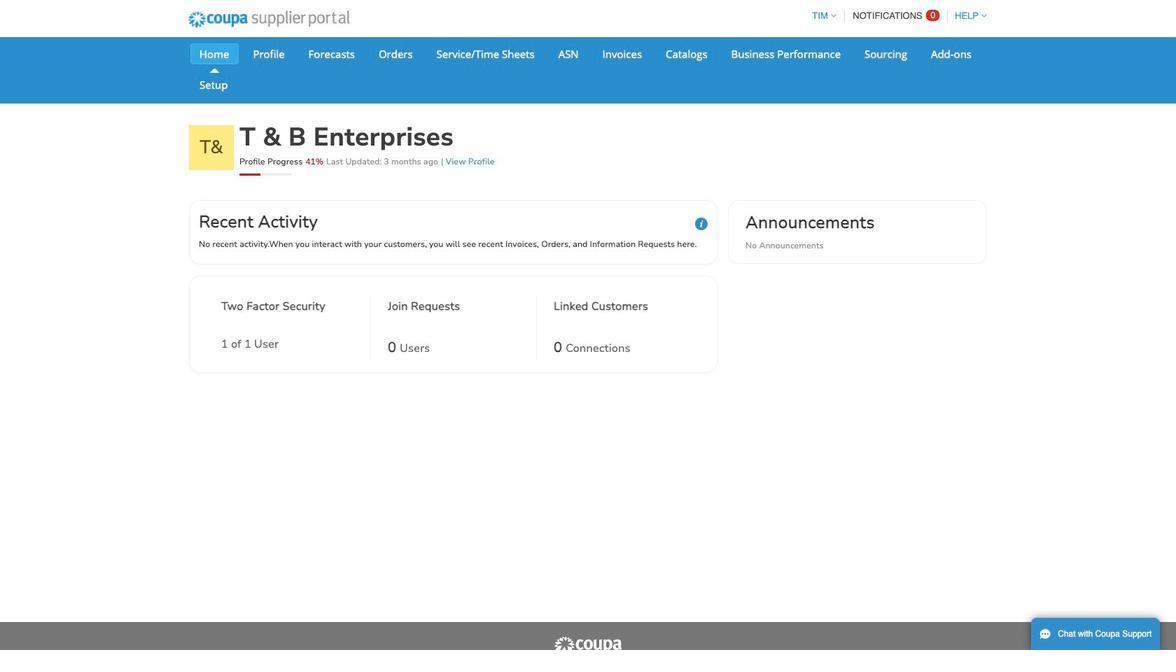 Task type: describe. For each thing, give the bounding box(es) containing it.
t& image
[[189, 125, 234, 170]]



Task type: locate. For each thing, give the bounding box(es) containing it.
navigation
[[807, 2, 988, 29]]

0 vertical spatial coupa supplier portal image
[[179, 2, 359, 37]]

1 horizontal spatial coupa supplier portal image
[[553, 637, 623, 651]]

0 horizontal spatial coupa supplier portal image
[[179, 2, 359, 37]]

additional information image
[[696, 218, 708, 230]]

1 vertical spatial coupa supplier portal image
[[553, 637, 623, 651]]

coupa supplier portal image
[[179, 2, 359, 37], [553, 637, 623, 651]]



